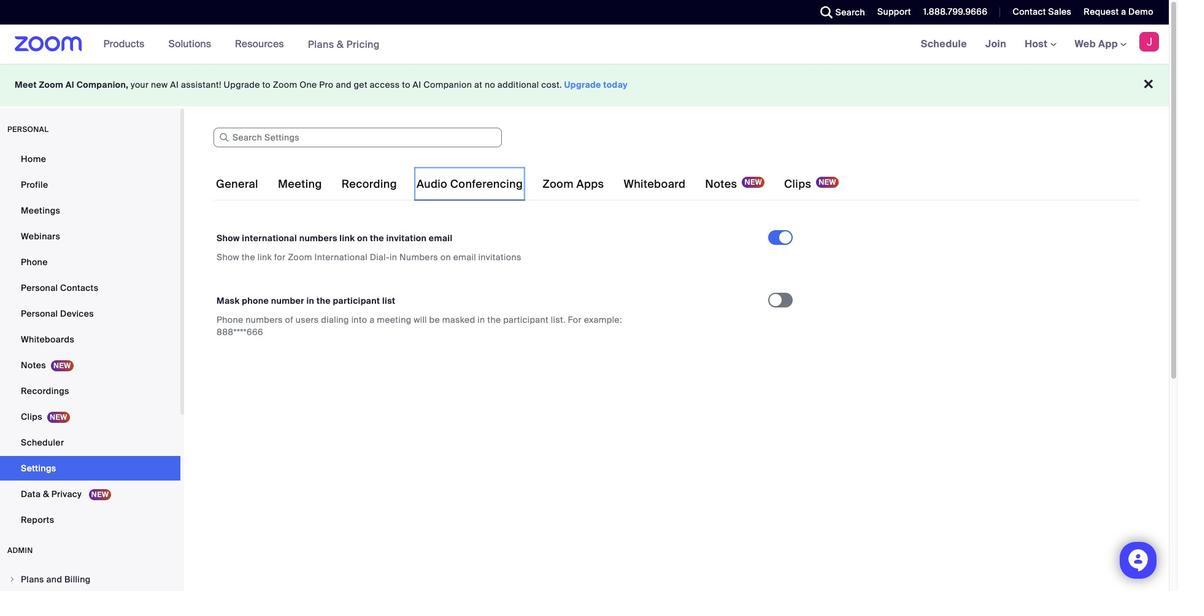 Task type: locate. For each thing, give the bounding box(es) containing it.
1 horizontal spatial &
[[337, 38, 344, 51]]

numbers down phone
[[246, 314, 283, 325]]

1 vertical spatial and
[[46, 574, 62, 585]]

0 horizontal spatial phone
[[21, 257, 48, 268]]

Search Settings text field
[[214, 128, 502, 147]]

web app button
[[1075, 37, 1127, 50]]

example:
[[584, 314, 622, 325]]

in inside phone numbers of users dialing into a meeting will be masked in the participant list. for example: 888****666
[[478, 314, 485, 325]]

1 vertical spatial notes
[[21, 360, 46, 371]]

zoom right for at the left top
[[288, 252, 312, 263]]

phone numbers of users dialing into a meeting will be masked in the participant list. for example: 888****666
[[217, 314, 622, 338]]

plans for plans and billing
[[21, 574, 44, 585]]

ai left companion,
[[66, 79, 74, 90]]

1 horizontal spatial link
[[340, 233, 355, 244]]

0 horizontal spatial clips
[[21, 411, 42, 422]]

1.888.799.9666
[[924, 6, 988, 17]]

0 horizontal spatial and
[[46, 574, 62, 585]]

0 horizontal spatial upgrade
[[224, 79, 260, 90]]

demo
[[1129, 6, 1154, 17]]

in right masked
[[478, 314, 485, 325]]

1 horizontal spatial ai
[[170, 79, 179, 90]]

web
[[1075, 37, 1096, 50]]

0 horizontal spatial in
[[307, 295, 315, 306]]

one
[[300, 79, 317, 90]]

0 vertical spatial personal
[[21, 282, 58, 293]]

show left international
[[217, 233, 240, 244]]

notes
[[705, 177, 737, 192], [21, 360, 46, 371]]

phone up 888****666
[[217, 314, 243, 325]]

0 horizontal spatial email
[[429, 233, 453, 244]]

email left invitations
[[453, 252, 476, 263]]

1 horizontal spatial on
[[441, 252, 451, 263]]

phone inside phone numbers of users dialing into a meeting will be masked in the participant list. for example: 888****666
[[217, 314, 243, 325]]

1 horizontal spatial and
[[336, 79, 352, 90]]

personal inside personal contacts link
[[21, 282, 58, 293]]

zoom left the apps
[[543, 177, 574, 192]]

notes inside tabs of my account settings page tab list
[[705, 177, 737, 192]]

2 upgrade from the left
[[564, 79, 601, 90]]

1 horizontal spatial a
[[1121, 6, 1127, 17]]

numbers
[[299, 233, 337, 244], [246, 314, 283, 325]]

personal for personal contacts
[[21, 282, 58, 293]]

resources
[[235, 37, 284, 50]]

link up international
[[340, 233, 355, 244]]

plans inside plans and billing menu item
[[21, 574, 44, 585]]

the up dial-
[[370, 233, 384, 244]]

to right access
[[402, 79, 411, 90]]

admin
[[7, 546, 33, 555]]

0 vertical spatial clips
[[784, 177, 812, 192]]

the down international
[[242, 252, 255, 263]]

participant up into
[[333, 295, 380, 306]]

personal menu menu
[[0, 147, 180, 533]]

new
[[151, 79, 168, 90]]

and inside menu item
[[46, 574, 62, 585]]

for
[[568, 314, 582, 325]]

product information navigation
[[94, 25, 389, 64]]

1 vertical spatial plans
[[21, 574, 44, 585]]

a right into
[[370, 314, 375, 325]]

billing
[[64, 574, 91, 585]]

phone for phone numbers of users dialing into a meeting will be masked in the participant list. for example: 888****666
[[217, 314, 243, 325]]

join
[[986, 37, 1007, 50]]

notes link
[[0, 353, 180, 377]]

2 personal from the top
[[21, 308, 58, 319]]

participant inside phone numbers of users dialing into a meeting will be masked in the participant list. for example: 888****666
[[503, 314, 549, 325]]

participant
[[333, 295, 380, 306], [503, 314, 549, 325]]

on right numbers
[[441, 252, 451, 263]]

0 vertical spatial link
[[340, 233, 355, 244]]

data
[[21, 489, 41, 500]]

0 horizontal spatial notes
[[21, 360, 46, 371]]

0 vertical spatial show
[[217, 233, 240, 244]]

phone for phone
[[21, 257, 48, 268]]

personal for personal devices
[[21, 308, 58, 319]]

devices
[[60, 308, 94, 319]]

& left pricing
[[337, 38, 344, 51]]

1.888.799.9666 button
[[914, 0, 991, 25], [924, 6, 988, 17]]

&
[[337, 38, 344, 51], [43, 489, 49, 500]]

request a demo
[[1084, 6, 1154, 17]]

1 vertical spatial clips
[[21, 411, 42, 422]]

webinars
[[21, 231, 60, 242]]

show for show the link for zoom international dial-in numbers on email invitations
[[217, 252, 239, 263]]

0 horizontal spatial &
[[43, 489, 49, 500]]

1 vertical spatial on
[[441, 252, 451, 263]]

on up show the link for zoom international dial-in numbers on email invitations
[[357, 233, 368, 244]]

email up numbers
[[429, 233, 453, 244]]

1 vertical spatial participant
[[503, 314, 549, 325]]

reports
[[21, 514, 54, 525]]

numbers inside phone numbers of users dialing into a meeting will be masked in the participant list. for example: 888****666
[[246, 314, 283, 325]]

whiteboards
[[21, 334, 74, 345]]

companion,
[[77, 79, 128, 90]]

0 horizontal spatial link
[[258, 252, 272, 263]]

plans inside the "product information" navigation
[[308, 38, 334, 51]]

in up users
[[307, 295, 315, 306]]

0 vertical spatial in
[[390, 252, 397, 263]]

phone link
[[0, 250, 180, 274]]

today
[[604, 79, 628, 90]]

0 vertical spatial &
[[337, 38, 344, 51]]

2 vertical spatial in
[[478, 314, 485, 325]]

ai right new
[[170, 79, 179, 90]]

0 vertical spatial notes
[[705, 177, 737, 192]]

home
[[21, 153, 46, 164]]

no
[[485, 79, 495, 90]]

0 vertical spatial and
[[336, 79, 352, 90]]

0 horizontal spatial ai
[[66, 79, 74, 90]]

1 vertical spatial personal
[[21, 308, 58, 319]]

2 to from the left
[[402, 79, 411, 90]]

a left demo
[[1121, 6, 1127, 17]]

& inside "data & privacy" link
[[43, 489, 49, 500]]

888****666
[[217, 327, 263, 338]]

0 horizontal spatial on
[[357, 233, 368, 244]]

1 horizontal spatial participant
[[503, 314, 549, 325]]

numbers
[[400, 252, 438, 263]]

reports link
[[0, 508, 180, 532]]

search
[[836, 7, 865, 18]]

scheduler
[[21, 437, 64, 448]]

on
[[357, 233, 368, 244], [441, 252, 451, 263]]

clips inside tabs of my account settings page tab list
[[784, 177, 812, 192]]

1 horizontal spatial upgrade
[[564, 79, 601, 90]]

0 vertical spatial plans
[[308, 38, 334, 51]]

& inside the "product information" navigation
[[337, 38, 344, 51]]

phone inside personal menu menu
[[21, 257, 48, 268]]

the right masked
[[488, 314, 501, 325]]

1 horizontal spatial plans
[[308, 38, 334, 51]]

2 show from the top
[[217, 252, 239, 263]]

1 vertical spatial a
[[370, 314, 375, 325]]

2 horizontal spatial ai
[[413, 79, 421, 90]]

show international numbers link on the invitation email
[[217, 233, 453, 244]]

support link
[[869, 0, 914, 25], [878, 6, 911, 17]]

right image
[[9, 576, 16, 583]]

a
[[1121, 6, 1127, 17], [370, 314, 375, 325]]

participant left list.
[[503, 314, 549, 325]]

1 vertical spatial show
[[217, 252, 239, 263]]

webinars link
[[0, 224, 180, 249]]

0 horizontal spatial plans
[[21, 574, 44, 585]]

1 vertical spatial numbers
[[246, 314, 283, 325]]

0 vertical spatial on
[[357, 233, 368, 244]]

clips link
[[0, 404, 180, 429]]

personal
[[21, 282, 58, 293], [21, 308, 58, 319]]

1 vertical spatial phone
[[217, 314, 243, 325]]

2 horizontal spatial in
[[478, 314, 485, 325]]

personal up 'personal devices'
[[21, 282, 58, 293]]

numbers up international
[[299, 233, 337, 244]]

0 vertical spatial numbers
[[299, 233, 337, 244]]

1 horizontal spatial notes
[[705, 177, 737, 192]]

& for privacy
[[43, 489, 49, 500]]

1 personal from the top
[[21, 282, 58, 293]]

ai left companion
[[413, 79, 421, 90]]

0 vertical spatial email
[[429, 233, 453, 244]]

resources button
[[235, 25, 289, 64]]

settings
[[21, 463, 56, 474]]

plans up meet zoom ai companion, your new ai assistant! upgrade to zoom one pro and get access to ai companion at no additional cost. upgrade today
[[308, 38, 334, 51]]

personal up whiteboards
[[21, 308, 58, 319]]

personal contacts
[[21, 282, 98, 293]]

0 horizontal spatial participant
[[333, 295, 380, 306]]

privacy
[[51, 489, 82, 500]]

host
[[1025, 37, 1051, 50]]

banner
[[0, 25, 1169, 64]]

meetings link
[[0, 198, 180, 223]]

personal devices link
[[0, 301, 180, 326]]

1 horizontal spatial email
[[453, 252, 476, 263]]

1 horizontal spatial in
[[390, 252, 397, 263]]

meetings
[[21, 205, 60, 216]]

1 horizontal spatial to
[[402, 79, 411, 90]]

1 show from the top
[[217, 233, 240, 244]]

number
[[271, 295, 304, 306]]

and left billing at the left bottom of the page
[[46, 574, 62, 585]]

to
[[262, 79, 271, 90], [402, 79, 411, 90]]

upgrade right the cost.
[[564, 79, 601, 90]]

1 vertical spatial link
[[258, 252, 272, 263]]

1 vertical spatial email
[[453, 252, 476, 263]]

plans right right icon
[[21, 574, 44, 585]]

1 horizontal spatial clips
[[784, 177, 812, 192]]

0 horizontal spatial numbers
[[246, 314, 283, 325]]

host button
[[1025, 37, 1057, 50]]

to down resources dropdown button
[[262, 79, 271, 90]]

0 horizontal spatial to
[[262, 79, 271, 90]]

link left for at the left top
[[258, 252, 272, 263]]

show up mask
[[217, 252, 239, 263]]

audio
[[417, 177, 448, 192]]

phone down webinars
[[21, 257, 48, 268]]

email
[[429, 233, 453, 244], [453, 252, 476, 263]]

masked
[[442, 314, 475, 325]]

contact sales link
[[1004, 0, 1075, 25], [1013, 6, 1072, 17]]

& right data
[[43, 489, 49, 500]]

in down invitation
[[390, 252, 397, 263]]

meet zoom ai companion, your new ai assistant! upgrade to zoom one pro and get access to ai companion at no additional cost. upgrade today
[[15, 79, 628, 90]]

1 to from the left
[[262, 79, 271, 90]]

contact sales
[[1013, 6, 1072, 17]]

0 horizontal spatial a
[[370, 314, 375, 325]]

personal inside personal devices link
[[21, 308, 58, 319]]

recording
[[342, 177, 397, 192]]

upgrade
[[224, 79, 260, 90], [564, 79, 601, 90]]

plans
[[308, 38, 334, 51], [21, 574, 44, 585]]

profile
[[21, 179, 48, 190]]

0 vertical spatial phone
[[21, 257, 48, 268]]

show
[[217, 233, 240, 244], [217, 252, 239, 263]]

and left get
[[336, 79, 352, 90]]

1 vertical spatial &
[[43, 489, 49, 500]]

solutions
[[168, 37, 211, 50]]

a inside phone numbers of users dialing into a meeting will be masked in the participant list. for example: 888****666
[[370, 314, 375, 325]]

1 horizontal spatial phone
[[217, 314, 243, 325]]

upgrade down the "product information" navigation
[[224, 79, 260, 90]]

0 vertical spatial participant
[[333, 295, 380, 306]]



Task type: describe. For each thing, give the bounding box(es) containing it.
banner containing products
[[0, 25, 1169, 64]]

schedule link
[[912, 25, 977, 64]]

meeting
[[377, 314, 412, 325]]

meet zoom ai companion, footer
[[0, 64, 1169, 106]]

request
[[1084, 6, 1119, 17]]

sales
[[1049, 6, 1072, 17]]

personal devices
[[21, 308, 94, 319]]

join link
[[977, 25, 1016, 64]]

data & privacy link
[[0, 482, 180, 506]]

solutions button
[[168, 25, 217, 64]]

your
[[131, 79, 149, 90]]

meet
[[15, 79, 37, 90]]

mask phone number in the participant list
[[217, 295, 396, 306]]

conferencing
[[450, 177, 523, 192]]

clips inside "link"
[[21, 411, 42, 422]]

2 ai from the left
[[170, 79, 179, 90]]

contact
[[1013, 6, 1046, 17]]

3 ai from the left
[[413, 79, 421, 90]]

zoom left one
[[273, 79, 297, 90]]

into
[[351, 314, 367, 325]]

zoom inside tabs of my account settings page tab list
[[543, 177, 574, 192]]

cost.
[[542, 79, 562, 90]]

plans and billing
[[21, 574, 91, 585]]

personal
[[7, 125, 49, 134]]

dial-
[[370, 252, 390, 263]]

and inside meet zoom ai companion, footer
[[336, 79, 352, 90]]

apps
[[577, 177, 604, 192]]

assistant!
[[181, 79, 221, 90]]

1 vertical spatial in
[[307, 295, 315, 306]]

1 ai from the left
[[66, 79, 74, 90]]

get
[[354, 79, 368, 90]]

zoom right meet
[[39, 79, 63, 90]]

meetings navigation
[[912, 25, 1169, 64]]

meeting
[[278, 177, 322, 192]]

app
[[1099, 37, 1118, 50]]

at
[[474, 79, 483, 90]]

companion
[[424, 79, 472, 90]]

additional
[[498, 79, 539, 90]]

home link
[[0, 147, 180, 171]]

search button
[[811, 0, 869, 25]]

dialing
[[321, 314, 349, 325]]

audio conferencing
[[417, 177, 523, 192]]

scheduler link
[[0, 430, 180, 455]]

international
[[315, 252, 368, 263]]

invitations
[[479, 252, 522, 263]]

tabs of my account settings page tab list
[[214, 167, 841, 201]]

plans and billing menu item
[[0, 568, 180, 591]]

1 horizontal spatial numbers
[[299, 233, 337, 244]]

zoom apps
[[543, 177, 604, 192]]

plans for plans & pricing
[[308, 38, 334, 51]]

upgrade today link
[[564, 79, 628, 90]]

products
[[103, 37, 144, 50]]

users
[[296, 314, 319, 325]]

pricing
[[346, 38, 380, 51]]

general
[[216, 177, 258, 192]]

settings link
[[0, 456, 180, 481]]

recordings
[[21, 385, 69, 397]]

list
[[382, 295, 396, 306]]

be
[[429, 314, 440, 325]]

phone
[[242, 295, 269, 306]]

mask
[[217, 295, 240, 306]]

personal contacts link
[[0, 276, 180, 300]]

show for show international numbers link on the invitation email
[[217, 233, 240, 244]]

1 upgrade from the left
[[224, 79, 260, 90]]

access
[[370, 79, 400, 90]]

recordings link
[[0, 379, 180, 403]]

web app
[[1075, 37, 1118, 50]]

of
[[285, 314, 293, 325]]

show the link for zoom international dial-in numbers on email invitations
[[217, 252, 522, 263]]

whiteboards link
[[0, 327, 180, 352]]

international
[[242, 233, 297, 244]]

schedule
[[921, 37, 967, 50]]

notes inside notes link
[[21, 360, 46, 371]]

0 vertical spatial a
[[1121, 6, 1127, 17]]

the inside phone numbers of users dialing into a meeting will be masked in the participant list. for example: 888****666
[[488, 314, 501, 325]]

the up dialing in the bottom left of the page
[[317, 295, 331, 306]]

whiteboard
[[624, 177, 686, 192]]

plans & pricing
[[308, 38, 380, 51]]

zoom logo image
[[15, 36, 82, 52]]

& for pricing
[[337, 38, 344, 51]]

profile picture image
[[1140, 32, 1159, 52]]

invitation
[[386, 233, 427, 244]]

profile link
[[0, 172, 180, 197]]

for
[[274, 252, 286, 263]]

will
[[414, 314, 427, 325]]

data & privacy
[[21, 489, 84, 500]]

products button
[[103, 25, 150, 64]]

contacts
[[60, 282, 98, 293]]



Task type: vqa. For each thing, say whether or not it's contained in the screenshot.
bottom Participant
yes



